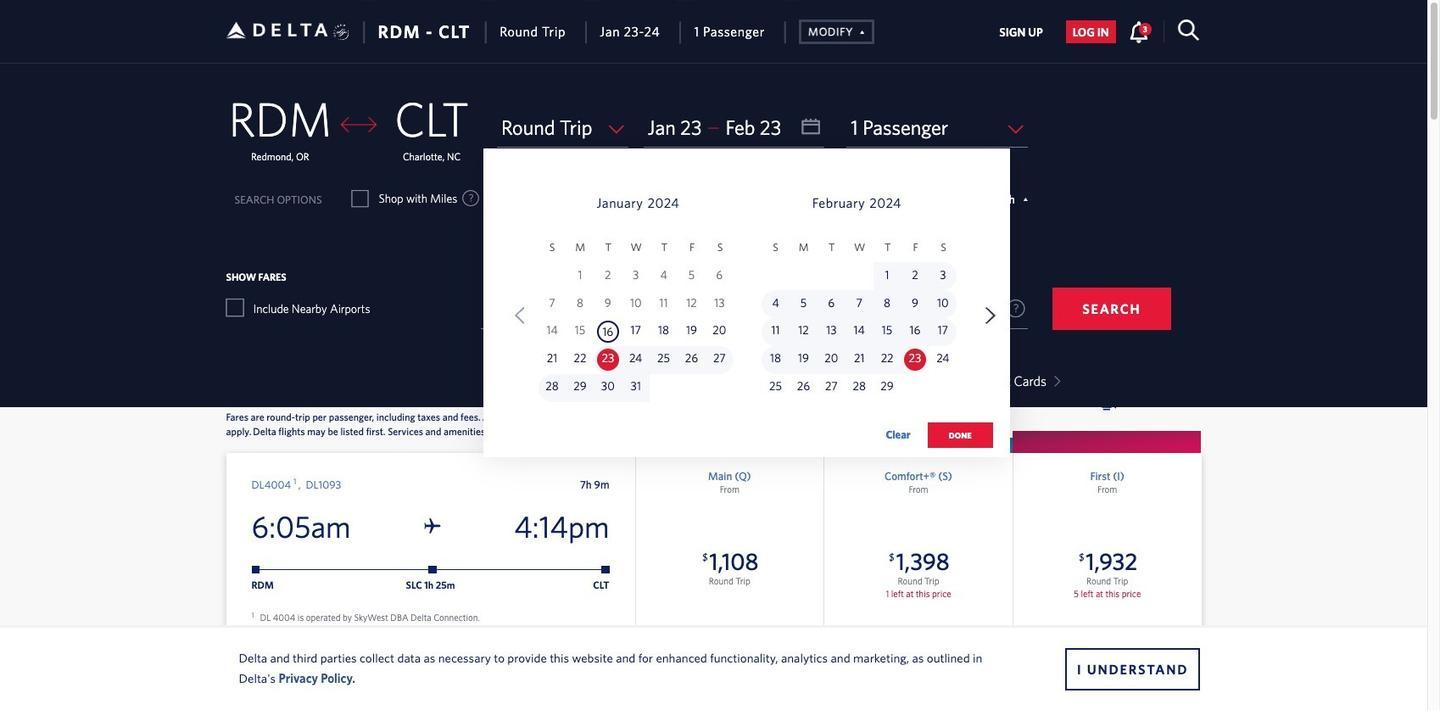 Task type: describe. For each thing, give the bounding box(es) containing it.
banner image image
[[633, 191, 1201, 330]]

calendar expanded, use arrow keys to select date application
[[483, 148, 1010, 467]]

delta air lines image
[[226, 4, 328, 57]]



Task type: vqa. For each thing, say whether or not it's contained in the screenshot.
Calendar expanded, use arrow keys to select date application
yes



Task type: locate. For each thing, give the bounding box(es) containing it.
main content
[[835, 123, 1019, 165]]

plane image
[[425, 518, 441, 535]]

None field
[[497, 108, 628, 148], [847, 108, 1028, 148], [481, 289, 746, 329], [497, 108, 628, 148], [847, 108, 1028, 148], [481, 289, 746, 329]]

skyteam image
[[333, 6, 350, 59]]

None checkbox
[[353, 190, 368, 207], [226, 299, 243, 316], [353, 190, 368, 207], [226, 299, 243, 316]]

dropdown caret image
[[1050, 376, 1061, 387]]

show price in element
[[835, 123, 1019, 134]]

None text field
[[644, 108, 825, 148]]

Meeting Code (Optional) text field
[[795, 289, 1028, 329]]

advsearchtriangle up image
[[854, 23, 865, 38]]

None checkbox
[[655, 190, 670, 207]]



